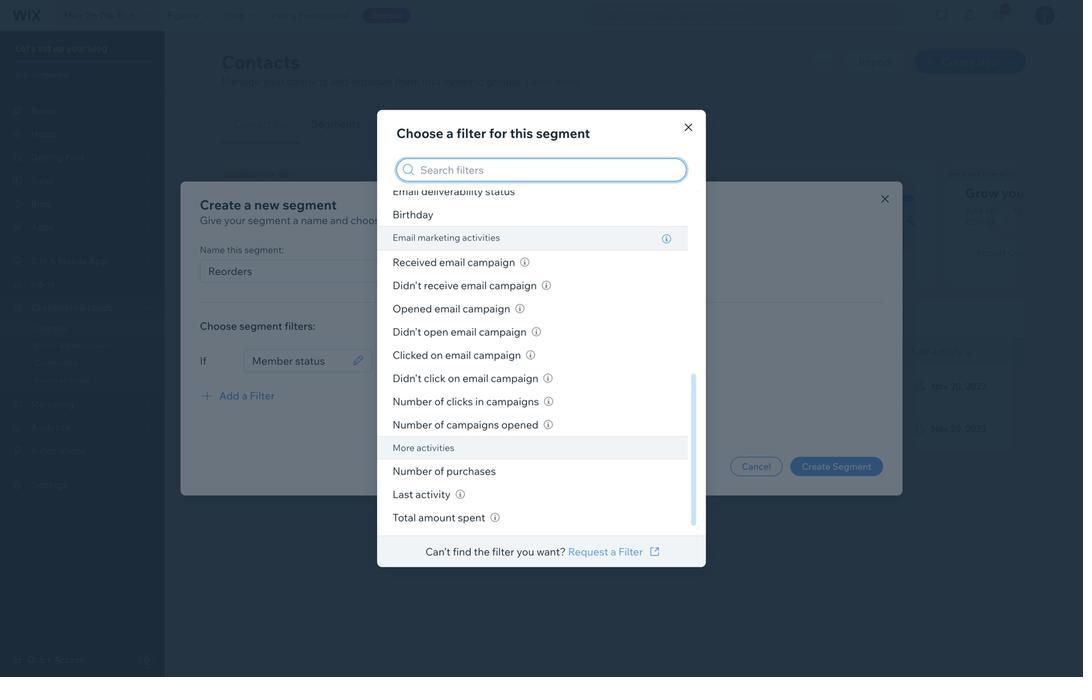 Task type: describe. For each thing, give the bounding box(es) containing it.
setup link
[[0, 99, 164, 123]]

for
[[489, 125, 507, 141]]

segment left filters:
[[239, 320, 282, 332]]

get
[[949, 172, 961, 178]]

a for request a filter
[[611, 545, 616, 558]]

groups.
[[486, 75, 523, 88]]

0 vertical spatial this
[[510, 125, 533, 141]]

and inside contacts manage your contacts and organize them into dynamic groups. learn more
[[331, 75, 349, 88]]

1 vertical spatial google
[[643, 204, 674, 216]]

1 20, from the top
[[951, 380, 964, 392]]

to inside turn site visitors into members site members can log in to their own account and access exclusive content.
[[344, 204, 352, 216]]

add a filter button
[[200, 388, 275, 403]]

forms & submissions link
[[0, 337, 164, 354]]

email for email deliverability status
[[393, 185, 419, 198]]

grow your contact l add contacts by importing th
[[966, 185, 1083, 227]]

number for number of clicks in campaigns
[[393, 395, 432, 408]]

Name this segment: field
[[204, 260, 395, 282]]

blog
[[88, 43, 108, 54]]

contacts inside create a new segment give your segment a name and choose the filters these contacts should match.
[[465, 214, 507, 227]]

th
[[1080, 204, 1083, 216]]

customers & leads button
[[0, 296, 164, 319]]

list containing turn site visitors into members
[[220, 162, 1083, 286]]

Search... field
[[872, 310, 1006, 328]]

a inside get leads with google ads launch a google ads campaign to target people likely to become leads.
[[636, 204, 641, 216]]

0 vertical spatial google
[[694, 185, 740, 201]]

name this segment:
[[200, 244, 284, 255]]

spent
[[458, 511, 485, 524]]

opened email campaign
[[393, 302, 510, 315]]

business email link
[[0, 371, 164, 389]]

choose for choose a filter for this segment
[[397, 125, 443, 141]]

in inside turn site visitors into members site members can log in to their own account and access exclusive content.
[[334, 204, 342, 216]]

to down the launch
[[627, 216, 635, 227]]

hire a professional
[[272, 10, 350, 21]]

contacts inside 'button'
[[1008, 247, 1047, 258]]

your inside create a new segment give your segment a name and choose the filters these contacts should match.
[[224, 214, 246, 227]]

deliverability
[[421, 185, 483, 198]]

email for email
[[447, 346, 470, 357]]

create segment button
[[791, 457, 883, 476]]

create for segment
[[802, 461, 831, 472]]

last activity inside list box
[[393, 488, 451, 501]]

add members area button
[[241, 243, 346, 262]]

1 2023 from the top
[[966, 380, 987, 392]]

name for name this segment:
[[200, 244, 225, 255]]

filter for add a filter
[[250, 389, 275, 402]]

help
[[225, 10, 245, 21]]

leads
[[88, 302, 113, 313]]

didn't click on email campaign
[[393, 372, 539, 385]]

learn
[[525, 75, 553, 88]]

1 nov 20, 2023 from the top
[[931, 380, 987, 392]]

grow
[[966, 185, 999, 201]]

contacts link
[[0, 319, 164, 337]]

contacts
[[983, 172, 1016, 178]]

didn't for didn't receive email campaign
[[393, 279, 422, 292]]

filters
[[406, 214, 434, 227]]

activities inside "option"
[[417, 442, 455, 453]]

more
[[555, 75, 580, 88]]

choose for choose segment filters:
[[200, 320, 237, 332]]

clicks
[[447, 395, 473, 408]]

more activities option
[[377, 436, 688, 459]]

completed
[[30, 70, 69, 79]]

your inside sidebar element
[[66, 43, 86, 54]]

of for clicks
[[435, 395, 444, 408]]

email up clicked on email campaign
[[451, 325, 477, 338]]

click
[[424, 372, 446, 385]]

segments
[[311, 117, 361, 130]]

2 20, from the top
[[951, 423, 964, 434]]

leads.
[[674, 216, 698, 227]]

email down receive
[[435, 302, 460, 315]]

received email campaign
[[393, 256, 515, 268]]

setup
[[31, 105, 57, 116]]

contacts inside contacts manage your contacts and organize them into dynamic groups. learn more
[[287, 75, 328, 88]]

didn't open email campaign
[[393, 325, 527, 338]]

match.
[[544, 214, 577, 227]]

number of campaigns opened
[[393, 418, 539, 431]]

customers & leads
[[31, 302, 113, 313]]

email marketing activities option
[[377, 226, 688, 250]]

access
[[259, 216, 287, 227]]

1 vertical spatial in
[[475, 395, 484, 408]]

your inside contacts manage your contacts and organize them into dynamic groups. learn more
[[263, 75, 284, 88]]

email up number of clicks in campaigns
[[463, 372, 489, 385]]

a for hire a professional
[[291, 10, 296, 21]]

settings
[[31, 479, 67, 490]]

man on the run
[[64, 10, 134, 21]]

amount
[[418, 511, 456, 524]]

visitors
[[297, 185, 343, 201]]

filter for request a filter
[[619, 545, 643, 558]]

members
[[272, 247, 313, 258]]

1 vertical spatial campaigns
[[447, 418, 499, 431]]

up
[[53, 43, 64, 54]]

become
[[637, 216, 672, 227]]

1 vertical spatial ads
[[676, 204, 692, 216]]

campaign up opened
[[491, 372, 539, 385]]

a for choose a filter for this segment
[[446, 125, 454, 141]]

campaign inside get leads with google ads launch a google ads campaign to target people likely to become leads.
[[694, 204, 736, 216]]

1 nov from the top
[[931, 380, 949, 392]]

contacts for contacts
[[35, 323, 68, 333]]

0 vertical spatial campaigns
[[486, 395, 539, 408]]

inbox
[[31, 279, 55, 290]]

suggested
[[224, 172, 262, 178]]

choose a filter for this segment
[[397, 125, 590, 141]]

1 vertical spatial activity
[[416, 488, 451, 501]]

add for filter
[[219, 389, 239, 402]]

1 horizontal spatial filter
[[492, 545, 515, 558]]

1
[[1004, 5, 1008, 13]]

2 nov from the top
[[931, 423, 949, 434]]

into inside contacts manage your contacts and organize them into dynamic groups. learn more
[[422, 75, 441, 88]]

dynamic
[[443, 75, 484, 88]]

import for import contacts
[[977, 247, 1006, 258]]

contacts for contacts manage your contacts and organize them into dynamic groups. learn more
[[222, 51, 300, 73]]

with
[[665, 185, 691, 201]]

list box containing email deliverability status
[[377, 180, 700, 529]]

1 horizontal spatial the
[[474, 545, 490, 558]]

campaign up clicked on email campaign
[[479, 325, 527, 338]]

choose
[[351, 214, 386, 227]]

campaign up didn't click on email campaign
[[474, 348, 521, 361]]

campaign down didn't receive email campaign
[[463, 302, 510, 315]]

google inside button
[[640, 247, 672, 258]]

Select an option field
[[382, 350, 488, 372]]

you
[[278, 172, 291, 178]]

purchases
[[447, 464, 496, 477]]

tab list containing contact list
[[222, 104, 1026, 144]]

quick access button
[[12, 654, 84, 665]]

forms & submissions
[[35, 340, 113, 350]]

you
[[517, 545, 534, 558]]

0 vertical spatial last activity
[[912, 346, 963, 357]]

to inside button
[[629, 247, 638, 258]]

0 vertical spatial last
[[912, 346, 930, 357]]

segment:
[[244, 244, 284, 255]]

0 vertical spatial on
[[431, 348, 443, 361]]

contact list
[[233, 117, 288, 130]]

site
[[241, 204, 257, 216]]

new
[[254, 197, 280, 213]]

by
[[1024, 204, 1034, 216]]

get leads with google ads launch a google ads campaign to target people likely to become leads.
[[603, 185, 806, 227]]

1 button
[[985, 0, 1013, 31]]

can
[[302, 204, 317, 216]]

campaign up didn't receive email campaign
[[468, 256, 515, 268]]

ads inside button
[[674, 247, 690, 258]]

explore
[[167, 10, 199, 21]]

received
[[393, 256, 437, 268]]

name for name
[[303, 345, 331, 358]]

tarashultz49@gmail.com
[[447, 423, 553, 434]]

segment down new on the left of page
[[248, 214, 291, 227]]

0 vertical spatial ads
[[743, 185, 767, 201]]

opened
[[502, 418, 539, 431]]

marketing
[[418, 232, 460, 243]]

request a filter link
[[568, 544, 663, 559]]

create for a
[[200, 197, 241, 213]]

a for add a filter
[[242, 389, 247, 402]]

email down the didn't open email campaign
[[445, 348, 471, 361]]

home link
[[0, 123, 164, 146]]

get more contacts
[[949, 172, 1016, 178]]



Task type: locate. For each thing, give the bounding box(es) containing it.
0 vertical spatial add
[[966, 204, 983, 216]]

activities up number of purchases on the left of page
[[417, 442, 455, 453]]

contacts left the by
[[985, 204, 1022, 216]]

1 vertical spatial contacts
[[1008, 247, 1047, 258]]

None checkbox
[[237, 344, 247, 359]]

0 horizontal spatial in
[[334, 204, 342, 216]]

choose up if
[[200, 320, 237, 332]]

number for number of purchases
[[393, 464, 432, 477]]

your right manage
[[263, 75, 284, 88]]

didn't down clicked
[[393, 372, 422, 385]]

campaigns up opened
[[486, 395, 539, 408]]

set
[[38, 43, 51, 54]]

get
[[603, 185, 626, 201]]

google right with
[[694, 185, 740, 201]]

contacts up forms
[[35, 323, 68, 333]]

email up account
[[393, 185, 419, 198]]

the inside create a new segment give your segment a name and choose the filters these contacts should match.
[[388, 214, 404, 227]]

can't
[[426, 545, 451, 558]]

62
[[389, 244, 400, 255]]

1 horizontal spatial last activity
[[912, 346, 963, 357]]

1 vertical spatial filter
[[492, 545, 515, 558]]

in right log
[[334, 204, 342, 216]]

the left "filters"
[[388, 214, 404, 227]]

0 vertical spatial in
[[334, 204, 342, 216]]

into up their
[[346, 185, 370, 201]]

0 vertical spatial members
[[373, 185, 431, 201]]

1 vertical spatial number
[[393, 418, 432, 431]]

of left clicks
[[435, 395, 444, 408]]

2 vertical spatial of
[[435, 464, 444, 477]]

google
[[694, 185, 740, 201], [643, 204, 674, 216], [640, 247, 672, 258]]

last
[[912, 346, 930, 357], [393, 488, 413, 501]]

email down received email campaign
[[461, 279, 487, 292]]

segment up name
[[283, 197, 337, 213]]

business
[[35, 375, 67, 385]]

quick access
[[27, 654, 84, 665]]

a inside add a filter button
[[242, 389, 247, 402]]

2 2023 from the top
[[966, 423, 987, 434]]

didn't up "opened"
[[393, 279, 422, 292]]

customers
[[31, 302, 78, 313]]

inbox link
[[0, 273, 164, 296]]

log
[[319, 204, 332, 216]]

members
[[373, 185, 431, 201], [260, 204, 300, 216]]

0 horizontal spatial create
[[200, 197, 241, 213]]

1 vertical spatial this
[[227, 244, 242, 255]]

of for purchases
[[435, 464, 444, 477]]

contacts down the by
[[1008, 247, 1047, 258]]

name down filters:
[[303, 345, 331, 358]]

more
[[963, 172, 981, 178]]

account
[[396, 204, 429, 216]]

segments button
[[300, 104, 373, 144]]

of down more activities
[[435, 464, 444, 477]]

1 horizontal spatial add
[[252, 247, 270, 258]]

email
[[439, 256, 465, 268], [461, 279, 487, 292], [435, 302, 460, 315], [451, 325, 477, 338], [445, 348, 471, 361], [463, 372, 489, 385]]

members up account
[[373, 185, 431, 201]]

0 vertical spatial of
[[435, 395, 444, 408]]

turn site visitors into members site members can log in to their own account and access exclusive content.
[[241, 185, 431, 227]]

manage
[[222, 75, 261, 88]]

email down the didn't open email campaign
[[447, 346, 470, 357]]

on down open
[[431, 348, 443, 361]]

2 vertical spatial add
[[219, 389, 239, 402]]

0 vertical spatial into
[[422, 75, 441, 88]]

ads up the target
[[743, 185, 767, 201]]

0 vertical spatial activity
[[932, 346, 963, 357]]

filter left for
[[457, 125, 486, 141]]

email down community link
[[69, 375, 89, 385]]

0 horizontal spatial this
[[227, 244, 242, 255]]

for
[[264, 172, 276, 178]]

and right name
[[330, 214, 348, 227]]

& inside "link"
[[59, 340, 64, 350]]

name
[[200, 244, 225, 255], [303, 345, 331, 358]]

& inside "dropdown button"
[[80, 302, 86, 313]]

automations link
[[0, 439, 164, 462]]

email up '62'
[[393, 232, 416, 243]]

1 vertical spatial last activity
[[393, 488, 451, 501]]

1 vertical spatial last
[[393, 488, 413, 501]]

1 vertical spatial &
[[59, 340, 64, 350]]

clicked
[[393, 348, 428, 361]]

contacts up list
[[287, 75, 328, 88]]

number down more
[[393, 464, 432, 477]]

campaign up leads.
[[694, 204, 736, 216]]

and left organize
[[331, 75, 349, 88]]

total amount spent
[[393, 511, 485, 524]]

want?
[[537, 545, 566, 558]]

1 horizontal spatial name
[[303, 345, 331, 358]]

contacts inside sidebar element
[[35, 323, 68, 333]]

forms
[[35, 340, 58, 350]]

0 horizontal spatial contacts
[[35, 323, 68, 333]]

clicked on email campaign
[[393, 348, 521, 361]]

if
[[200, 354, 207, 367]]

1 horizontal spatial choose
[[397, 125, 443, 141]]

target
[[749, 204, 775, 216]]

2 didn't from the top
[[393, 372, 422, 385]]

your inside grow your contact l add contacts by importing th
[[1002, 185, 1030, 201]]

hire
[[272, 10, 289, 21]]

1 horizontal spatial filter
[[619, 545, 643, 558]]

0 vertical spatial activities
[[462, 232, 500, 243]]

own
[[376, 204, 394, 216]]

0 horizontal spatial choose
[[200, 320, 237, 332]]

1 vertical spatial the
[[474, 545, 490, 558]]

campaign down email marketing activities option on the top of the page
[[489, 279, 537, 292]]

this right for
[[510, 125, 533, 141]]

2 vertical spatial contacts
[[35, 323, 68, 333]]

go
[[615, 247, 627, 258]]

members up access
[[260, 204, 300, 216]]

1 vertical spatial of
[[435, 418, 444, 431]]

and
[[331, 75, 349, 88], [330, 214, 348, 227], [241, 216, 257, 227]]

didn't receive email campaign
[[393, 279, 537, 292]]

open
[[424, 325, 448, 338]]

email inside option
[[393, 232, 416, 243]]

list box
[[377, 180, 700, 529]]

tab list
[[222, 104, 1026, 144]]

segment up search filters field
[[536, 125, 590, 141]]

2 nov 20, 2023 from the top
[[931, 423, 987, 434]]

leads
[[629, 185, 662, 201]]

0 vertical spatial nov
[[931, 380, 949, 392]]

0 vertical spatial import
[[859, 55, 892, 68]]

& right forms
[[59, 340, 64, 350]]

2 of from the top
[[435, 418, 444, 431]]

filter left you
[[492, 545, 515, 558]]

google up the become
[[643, 204, 674, 216]]

ads down leads.
[[674, 247, 690, 258]]

0 vertical spatial didn't
[[393, 279, 422, 292]]

in right clicks
[[475, 395, 484, 408]]

total
[[393, 511, 416, 524]]

3 number from the top
[[393, 464, 432, 477]]

number of purchases
[[393, 464, 496, 477]]

1 vertical spatial into
[[346, 185, 370, 201]]

1 vertical spatial on
[[448, 372, 460, 385]]

activities inside option
[[462, 232, 500, 243]]

0 horizontal spatial add
[[219, 389, 239, 402]]

1 horizontal spatial members
[[373, 185, 431, 201]]

sidebar element
[[0, 31, 164, 677]]

2 horizontal spatial contacts
[[985, 204, 1022, 216]]

0 vertical spatial 2023
[[966, 380, 987, 392]]

your right up on the top left of the page
[[66, 43, 86, 54]]

your right 'give' at the left of the page
[[224, 214, 246, 227]]

turn
[[241, 185, 268, 201]]

didn't
[[393, 325, 421, 338]]

Search filters field
[[417, 159, 682, 181]]

1 vertical spatial name
[[303, 345, 331, 358]]

and inside turn site visitors into members site members can log in to their own account and access exclusive content.
[[241, 216, 257, 227]]

1 vertical spatial filter
[[619, 545, 643, 558]]

organize
[[351, 75, 392, 88]]

1 vertical spatial nov
[[931, 423, 949, 434]]

into
[[422, 75, 441, 88], [346, 185, 370, 201]]

1 vertical spatial 20,
[[951, 423, 964, 434]]

their
[[354, 204, 374, 216]]

a inside "request a filter" link
[[611, 545, 616, 558]]

the
[[388, 214, 404, 227], [474, 545, 490, 558]]

2 vertical spatial google
[[640, 247, 672, 258]]

campaigns
[[486, 395, 539, 408], [447, 418, 499, 431]]

contact
[[1033, 185, 1080, 201]]

Unsaved view field
[[241, 310, 331, 328]]

request a filter
[[568, 545, 643, 558]]

to right go
[[629, 247, 638, 258]]

last up total
[[393, 488, 413, 501]]

& for forms
[[59, 340, 64, 350]]

&
[[80, 302, 86, 313], [59, 340, 64, 350]]

your up the by
[[1002, 185, 1030, 201]]

0 vertical spatial name
[[200, 244, 225, 255]]

1 of from the top
[[435, 395, 444, 408]]

activities down these
[[462, 232, 500, 243]]

Search for tools, apps, help & more... field
[[601, 6, 901, 25]]

import button
[[843, 50, 908, 74]]

settings link
[[0, 473, 164, 497]]

1 vertical spatial 2023
[[966, 423, 987, 434]]

number of clicks in campaigns
[[393, 395, 539, 408]]

email inside sidebar element
[[69, 375, 89, 385]]

1 vertical spatial import
[[977, 247, 1006, 258]]

0 vertical spatial filter
[[250, 389, 275, 402]]

1 horizontal spatial activity
[[932, 346, 963, 357]]

on right click
[[448, 372, 460, 385]]

birthday
[[393, 208, 434, 221]]

choose
[[397, 125, 443, 141], [200, 320, 237, 332]]

google down the become
[[640, 247, 672, 258]]

activities
[[462, 232, 500, 243], [417, 442, 455, 453]]

0 vertical spatial nov 20, 2023
[[931, 380, 987, 392]]

more
[[393, 442, 415, 453]]

1 horizontal spatial contacts
[[465, 214, 507, 227]]

ads up leads.
[[676, 204, 692, 216]]

into right the them
[[422, 75, 441, 88]]

2 vertical spatial ads
[[674, 247, 690, 258]]

add inside button
[[252, 247, 270, 258]]

list
[[274, 117, 288, 130]]

contacts down 'status'
[[465, 214, 507, 227]]

give
[[200, 214, 222, 227]]

2 number from the top
[[393, 418, 432, 431]]

0 horizontal spatial contacts
[[287, 75, 328, 88]]

of for campaigns
[[435, 418, 444, 431]]

0 horizontal spatial on
[[431, 348, 443, 361]]

didn't for didn't click on email campaign
[[393, 372, 422, 385]]

1 horizontal spatial &
[[80, 302, 86, 313]]

contacts up manage
[[222, 51, 300, 73]]

1 horizontal spatial this
[[510, 125, 533, 141]]

0 horizontal spatial filter
[[457, 125, 486, 141]]

a for create a new segment give your segment a name and choose the filters these contacts should match.
[[244, 197, 251, 213]]

of up more activities
[[435, 418, 444, 431]]

go to google ads
[[615, 247, 690, 258]]

0 horizontal spatial activity
[[416, 488, 451, 501]]

0 horizontal spatial name
[[200, 244, 225, 255]]

this left segment:
[[227, 244, 242, 255]]

0 horizontal spatial last activity
[[393, 488, 451, 501]]

1 horizontal spatial into
[[422, 75, 441, 88]]

add
[[966, 204, 983, 216], [252, 247, 270, 258], [219, 389, 239, 402]]

segment
[[833, 461, 872, 472]]

create left segment
[[802, 461, 831, 472]]

to up content.
[[344, 204, 352, 216]]

email
[[393, 185, 419, 198], [393, 232, 416, 243], [447, 346, 470, 357], [69, 375, 89, 385]]

0 vertical spatial create
[[200, 197, 241, 213]]

activity down search... field
[[932, 346, 963, 357]]

activity up amount
[[416, 488, 451, 501]]

hire a professional link
[[264, 0, 357, 31]]

the
[[99, 10, 115, 21]]

request
[[568, 545, 608, 558]]

0 horizontal spatial the
[[388, 214, 404, 227]]

import inside 'button'
[[977, 247, 1006, 258]]

import for import
[[859, 55, 892, 68]]

1 vertical spatial add
[[252, 247, 270, 258]]

exclusive
[[289, 216, 327, 227]]

the right find
[[474, 545, 490, 558]]

1 vertical spatial create
[[802, 461, 831, 472]]

receive
[[424, 279, 459, 292]]

1 horizontal spatial contacts
[[222, 51, 300, 73]]

create inside button
[[802, 461, 831, 472]]

0 horizontal spatial last
[[393, 488, 413, 501]]

add members area
[[252, 247, 335, 258]]

name down 'give' at the left of the page
[[200, 244, 225, 255]]

into inside turn site visitors into members site members can log in to their own account and access exclusive content.
[[346, 185, 370, 201]]

0 vertical spatial the
[[388, 214, 404, 227]]

0 horizontal spatial activities
[[417, 442, 455, 453]]

contacts inside contacts manage your contacts and organize them into dynamic groups. learn more
[[222, 51, 300, 73]]

0 horizontal spatial import
[[859, 55, 892, 68]]

0 vertical spatial choose
[[397, 125, 443, 141]]

last activity up amount
[[393, 488, 451, 501]]

0 horizontal spatial members
[[260, 204, 300, 216]]

3 of from the top
[[435, 464, 444, 477]]

None checkbox
[[237, 379, 247, 394]]

number for number of campaigns opened
[[393, 418, 432, 431]]

filter inside button
[[250, 389, 275, 402]]

1 horizontal spatial last
[[912, 346, 930, 357]]

campaigns down number of clicks in campaigns
[[447, 418, 499, 431]]

1 horizontal spatial in
[[475, 395, 484, 408]]

2 vertical spatial number
[[393, 464, 432, 477]]

None field
[[248, 350, 349, 372]]

1 horizontal spatial create
[[802, 461, 831, 472]]

add inside button
[[219, 389, 239, 402]]

a inside hire a professional link
[[291, 10, 296, 21]]

and inside create a new segment give your segment a name and choose the filters these contacts should match.
[[330, 214, 348, 227]]

run
[[117, 10, 134, 21]]

last down search... field
[[912, 346, 930, 357]]

0 vertical spatial filter
[[457, 125, 486, 141]]

learn more button
[[525, 74, 580, 89]]

1 vertical spatial members
[[260, 204, 300, 216]]

email for email marketing activities
[[393, 232, 416, 243]]

import contacts button
[[966, 243, 1059, 262]]

1 number from the top
[[393, 395, 432, 408]]

0 vertical spatial contacts
[[222, 51, 300, 73]]

number down click
[[393, 395, 432, 408]]

contacts inside grow your contact l add contacts by importing th
[[985, 204, 1022, 216]]

opened
[[393, 302, 432, 315]]

0 horizontal spatial &
[[59, 340, 64, 350]]

& left "leads"
[[80, 302, 86, 313]]

1 horizontal spatial on
[[448, 372, 460, 385]]

address
[[688, 346, 723, 357]]

last activity down search... field
[[912, 346, 963, 357]]

number up more
[[393, 418, 432, 431]]

email down email marketing activities
[[439, 256, 465, 268]]

choose down the them
[[397, 125, 443, 141]]

and down site
[[241, 216, 257, 227]]

add for area
[[252, 247, 270, 258]]

1 vertical spatial activities
[[417, 442, 455, 453]]

import inside button
[[859, 55, 892, 68]]

0 vertical spatial &
[[80, 302, 86, 313]]

1 vertical spatial nov 20, 2023
[[931, 423, 987, 434]]

list
[[220, 162, 1083, 286]]

go to google ads button
[[603, 243, 702, 262]]

to left the target
[[738, 204, 747, 216]]

importing
[[1036, 204, 1078, 216]]

contacts manage your contacts and organize them into dynamic groups. learn more
[[222, 51, 580, 88]]

create up 'give' at the left of the page
[[200, 197, 241, 213]]

2 horizontal spatial add
[[966, 204, 983, 216]]

0 horizontal spatial into
[[346, 185, 370, 201]]

create inside create a new segment give your segment a name and choose the filters these contacts should match.
[[200, 197, 241, 213]]

launch
[[603, 204, 634, 216]]

& for customers
[[80, 302, 86, 313]]

2 horizontal spatial contacts
[[1008, 247, 1047, 258]]

0 horizontal spatial filter
[[250, 389, 275, 402]]

email marketing activities
[[393, 232, 500, 243]]

1 didn't from the top
[[393, 279, 422, 292]]

add inside grow your contact l add contacts by importing th
[[966, 204, 983, 216]]

3/5
[[15, 70, 28, 79]]

create a new segment give your segment a name and choose the filters these contacts should match.
[[200, 197, 577, 227]]

0 vertical spatial 20,
[[951, 380, 964, 392]]



Task type: vqa. For each thing, say whether or not it's contained in the screenshot.
the Forms & Submissions
yes



